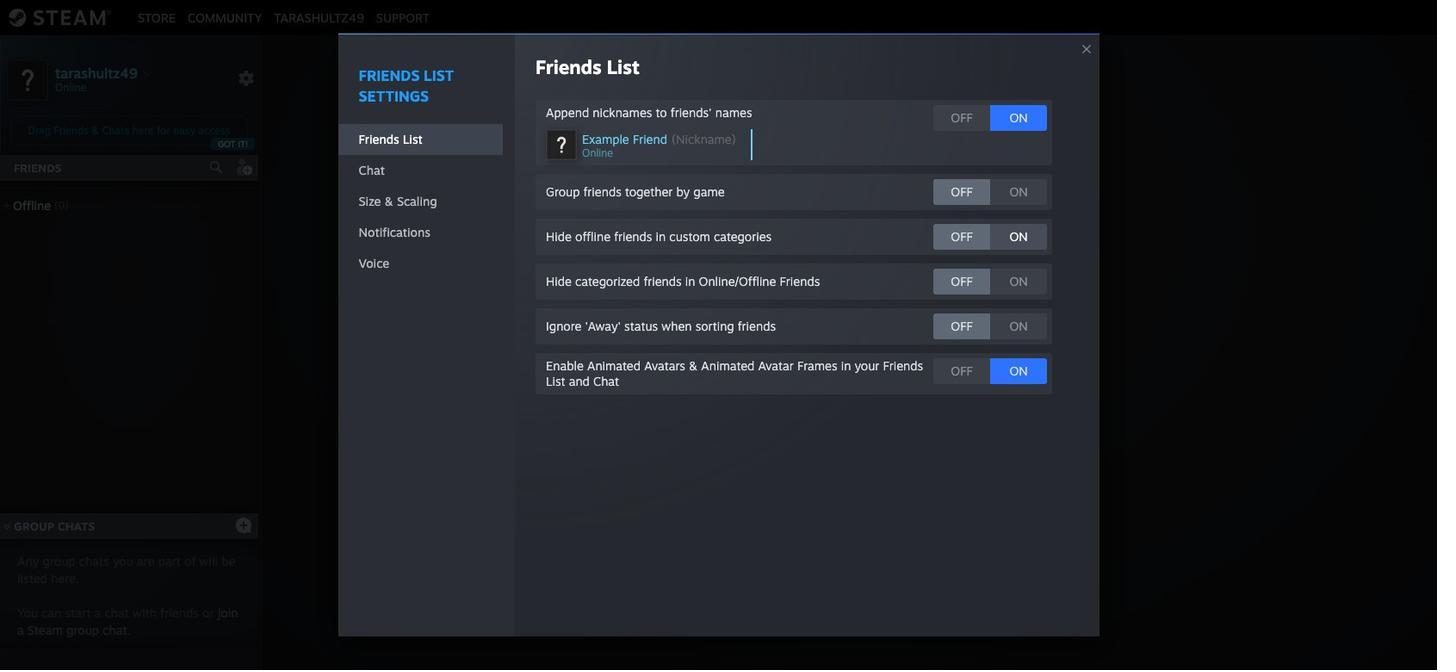 Task type: locate. For each thing, give the bounding box(es) containing it.
off
[[951, 110, 973, 125], [951, 184, 973, 199], [951, 229, 973, 244], [951, 274, 973, 288], [951, 319, 973, 333], [951, 363, 973, 378]]

online/offline
[[699, 274, 776, 288]]

4 off from the top
[[951, 274, 973, 288]]

collapse chats list image
[[0, 523, 20, 530]]

friends inside friends list settings
[[359, 66, 420, 84]]

of
[[184, 554, 196, 568]]

friends right your
[[883, 358, 924, 373]]

start!
[[934, 362, 968, 379]]

3 on from the top
[[1010, 229, 1028, 244]]

animated
[[587, 358, 641, 373], [701, 358, 755, 373]]

drag friends & chats here for easy access
[[28, 124, 230, 137]]

0 horizontal spatial friends list
[[359, 132, 423, 146]]

offline
[[575, 229, 611, 244]]

4 on from the top
[[1010, 274, 1028, 288]]

1 horizontal spatial in
[[685, 274, 695, 288]]

2 horizontal spatial in
[[841, 358, 851, 373]]

in
[[656, 229, 666, 244], [685, 274, 695, 288], [841, 358, 851, 373]]

group chats
[[14, 519, 95, 533]]

friends list down settings
[[359, 132, 423, 146]]

1 horizontal spatial a
[[94, 606, 101, 620]]

friend right click
[[779, 362, 819, 379]]

can
[[41, 606, 61, 620]]

chat right and
[[594, 374, 619, 388]]

any
[[17, 554, 39, 568]]

& right size
[[385, 194, 394, 208]]

2 vertical spatial in
[[841, 358, 851, 373]]

0 vertical spatial tarashultz49
[[274, 10, 364, 25]]

0 horizontal spatial a
[[17, 623, 24, 637]]

categories
[[714, 229, 772, 244]]

group right frames
[[840, 362, 879, 379]]

and
[[569, 374, 590, 388]]

)
[[732, 132, 736, 146]]

any group chats you are part of will be listed here.
[[17, 554, 235, 586]]

chat
[[359, 163, 385, 177], [883, 362, 913, 379], [594, 374, 619, 388]]

names
[[716, 105, 752, 120]]

settings
[[359, 87, 429, 105]]

3 off from the top
[[951, 229, 973, 244]]

hide categorized friends in online/offline friends
[[546, 274, 820, 288]]

append nicknames to friends' names
[[546, 105, 752, 120]]

2 vertical spatial a
[[17, 623, 24, 637]]

hide up ignore
[[546, 274, 572, 288]]

friends inside enable animated avatars & animated avatar frames in your friends list and chat
[[883, 358, 924, 373]]

2 hide from the top
[[546, 274, 572, 288]]

voice
[[359, 256, 389, 270]]

friends down drag
[[14, 161, 62, 175]]

0 horizontal spatial group
[[14, 519, 54, 533]]

chats
[[79, 554, 109, 568]]

1 vertical spatial friend
[[779, 362, 819, 379]]

chat.
[[103, 623, 131, 637]]

create a group chat image
[[235, 516, 252, 534]]

a inside join a steam group chat.
[[17, 623, 24, 637]]

group down start
[[66, 623, 99, 637]]

in down custom
[[685, 274, 695, 288]]

friends up ignore 'away' status when sorting friends
[[644, 274, 682, 288]]

click a friend or group chat to start!
[[733, 362, 968, 379]]

friends right online/offline on the top of page
[[780, 274, 820, 288]]

0 vertical spatial friends list
[[536, 55, 640, 78]]

animated down sorting
[[701, 358, 755, 373]]

0 horizontal spatial to
[[656, 105, 667, 120]]

friends down settings
[[359, 132, 399, 146]]

list
[[607, 55, 640, 78], [424, 66, 454, 84], [403, 132, 423, 146], [546, 374, 566, 388]]

5 on from the top
[[1010, 319, 1028, 333]]

group
[[546, 184, 580, 199], [840, 362, 879, 379], [14, 519, 54, 533]]

friend left the (
[[633, 132, 668, 146]]

1 horizontal spatial group
[[546, 184, 580, 199]]

0 vertical spatial in
[[656, 229, 666, 244]]

nickname
[[676, 132, 732, 146]]

group up here.
[[43, 554, 75, 568]]

0 vertical spatial a
[[767, 362, 775, 379]]

chats
[[102, 124, 129, 137], [58, 519, 95, 533]]

or left join
[[202, 606, 214, 620]]

tarashultz49 link
[[268, 10, 370, 25]]

on
[[1010, 110, 1028, 125], [1010, 184, 1028, 199], [1010, 229, 1028, 244], [1010, 274, 1028, 288], [1010, 319, 1028, 333], [1010, 363, 1028, 378]]

example friend ( nickname ) online
[[582, 132, 736, 159]]

chat
[[105, 606, 129, 620]]

to
[[656, 105, 667, 120], [917, 362, 930, 379]]

on for categories
[[1010, 229, 1028, 244]]

friends list settings
[[359, 66, 454, 105]]

2 off from the top
[[951, 184, 973, 199]]

0 vertical spatial friend
[[633, 132, 668, 146]]

game
[[694, 184, 725, 199]]

drag
[[28, 124, 51, 137]]

ignore
[[546, 319, 582, 333]]

& inside enable animated avatars & animated avatar frames in your friends list and chat
[[689, 358, 698, 373]]

group for group friends together by game
[[546, 184, 580, 199]]

& left the here
[[92, 124, 99, 137]]

1 horizontal spatial animated
[[701, 358, 755, 373]]

1 horizontal spatial chats
[[102, 124, 129, 137]]

1 vertical spatial tarashultz49
[[55, 64, 138, 81]]

a down you
[[17, 623, 24, 637]]

5 off from the top
[[951, 319, 973, 333]]

chats left the here
[[102, 124, 129, 137]]

1 horizontal spatial to
[[917, 362, 930, 379]]

0 vertical spatial &
[[92, 124, 99, 137]]

manage friends list settings image
[[238, 70, 255, 87]]

1 horizontal spatial tarashultz49
[[274, 10, 364, 25]]

friends right 'offline'
[[614, 229, 652, 244]]

a left chat
[[94, 606, 101, 620]]

or
[[823, 362, 836, 379], [202, 606, 214, 620]]

1 horizontal spatial friends list
[[536, 55, 640, 78]]

2 horizontal spatial &
[[689, 358, 698, 373]]

tarashultz49 up drag friends & chats here for easy access
[[55, 64, 138, 81]]

0 horizontal spatial animated
[[587, 358, 641, 373]]

you
[[17, 606, 38, 620]]

2 horizontal spatial a
[[767, 362, 775, 379]]

friend
[[633, 132, 668, 146], [779, 362, 819, 379]]

animated up and
[[587, 358, 641, 373]]

&
[[92, 124, 99, 137], [385, 194, 394, 208], [689, 358, 698, 373]]

0 vertical spatial or
[[823, 362, 836, 379]]

2 on from the top
[[1010, 184, 1028, 199]]

off for friends
[[951, 319, 973, 333]]

chat up size
[[359, 163, 385, 177]]

1 horizontal spatial &
[[385, 194, 394, 208]]

in left your
[[841, 358, 851, 373]]

append
[[546, 105, 589, 120]]

friends up 'append'
[[536, 55, 602, 78]]

avatars
[[644, 358, 686, 373]]

6 off from the top
[[951, 363, 973, 378]]

group up 'any'
[[14, 519, 54, 533]]

friends
[[584, 184, 622, 199], [614, 229, 652, 244], [644, 274, 682, 288], [738, 319, 776, 333], [160, 606, 199, 620]]

start
[[65, 606, 91, 620]]

1 vertical spatial friends list
[[359, 132, 423, 146]]

online
[[582, 146, 613, 159]]

1 vertical spatial in
[[685, 274, 695, 288]]

status
[[625, 319, 658, 333]]

friends right drag
[[54, 124, 89, 137]]

friends list
[[536, 55, 640, 78], [359, 132, 423, 146]]

2 vertical spatial group
[[14, 519, 54, 533]]

friends up settings
[[359, 66, 420, 84]]

0 vertical spatial hide
[[546, 229, 572, 244]]

friends right the "with" at the bottom of page
[[160, 606, 199, 620]]

frames
[[798, 358, 838, 373]]

0 horizontal spatial friend
[[633, 132, 668, 146]]

or left your
[[823, 362, 836, 379]]

categorized
[[575, 274, 640, 288]]

list down enable
[[546, 374, 566, 388]]

group
[[43, 554, 75, 568], [66, 623, 99, 637]]

off for avatar
[[951, 363, 973, 378]]

0 horizontal spatial tarashultz49
[[55, 64, 138, 81]]

1 vertical spatial or
[[202, 606, 214, 620]]

enable animated avatars & animated avatar frames in your friends list and chat
[[546, 358, 924, 388]]

to left 'start!'
[[917, 362, 930, 379]]

to left friends'
[[656, 105, 667, 120]]

on for avatar
[[1010, 363, 1028, 378]]

chat right your
[[883, 362, 913, 379]]

you can start a chat with friends or
[[17, 606, 218, 620]]

on for friends
[[1010, 319, 1028, 333]]

enable
[[546, 358, 584, 373]]

friends
[[536, 55, 602, 78], [359, 66, 420, 84], [54, 124, 89, 137], [359, 132, 399, 146], [14, 161, 62, 175], [780, 274, 820, 288], [883, 358, 924, 373]]

0 vertical spatial group
[[43, 554, 75, 568]]

1 vertical spatial chats
[[58, 519, 95, 533]]

2 vertical spatial &
[[689, 358, 698, 373]]

list down settings
[[403, 132, 423, 146]]

0 vertical spatial group
[[546, 184, 580, 199]]

search my friends list image
[[208, 159, 224, 175]]

6 on from the top
[[1010, 363, 1028, 378]]

tarashultz49 left support link
[[274, 10, 364, 25]]

a right click
[[767, 362, 775, 379]]

0 horizontal spatial in
[[656, 229, 666, 244]]

chats up chats
[[58, 519, 95, 533]]

1 off from the top
[[951, 110, 973, 125]]

in left custom
[[656, 229, 666, 244]]

1 horizontal spatial chat
[[594, 374, 619, 388]]

0 vertical spatial to
[[656, 105, 667, 120]]

1 vertical spatial group
[[840, 362, 879, 379]]

hide left 'offline'
[[546, 229, 572, 244]]

community
[[188, 10, 262, 25]]

tarashultz49
[[274, 10, 364, 25], [55, 64, 138, 81]]

community link
[[182, 10, 268, 25]]

& right avatars at the bottom left
[[689, 358, 698, 373]]

list up settings
[[424, 66, 454, 84]]

group up 'offline'
[[546, 184, 580, 199]]

friends list up 'append'
[[536, 55, 640, 78]]

1 vertical spatial hide
[[546, 274, 572, 288]]

1 vertical spatial &
[[385, 194, 394, 208]]

1 vertical spatial group
[[66, 623, 99, 637]]

1 hide from the top
[[546, 229, 572, 244]]

a
[[767, 362, 775, 379], [94, 606, 101, 620], [17, 623, 24, 637]]

1 horizontal spatial friend
[[779, 362, 819, 379]]

group inside any group chats you are part of will be listed here.
[[43, 554, 75, 568]]

hide
[[546, 229, 572, 244], [546, 274, 572, 288]]



Task type: vqa. For each thing, say whether or not it's contained in the screenshot.
the to the bottom
no



Task type: describe. For each thing, give the bounding box(es) containing it.
part
[[158, 554, 181, 568]]

'away'
[[585, 319, 621, 333]]

0 horizontal spatial or
[[202, 606, 214, 620]]

join a steam group chat.
[[17, 606, 238, 637]]

by
[[677, 184, 690, 199]]

in for online/offline
[[685, 274, 695, 288]]

be
[[221, 554, 235, 568]]

0 horizontal spatial chats
[[58, 519, 95, 533]]

here.
[[51, 571, 79, 586]]

notifications
[[359, 225, 431, 239]]

1 animated from the left
[[587, 358, 641, 373]]

join a steam group chat. link
[[17, 606, 238, 637]]

(
[[672, 132, 676, 146]]

friends'
[[671, 105, 712, 120]]

scaling
[[397, 194, 437, 208]]

size & scaling
[[359, 194, 437, 208]]

friends down online
[[584, 184, 622, 199]]

group inside join a steam group chat.
[[66, 623, 99, 637]]

together
[[625, 184, 673, 199]]

click
[[733, 362, 763, 379]]

off for categories
[[951, 229, 973, 244]]

sorting
[[696, 319, 734, 333]]

store link
[[132, 10, 182, 25]]

a for steam
[[17, 623, 24, 637]]

hide offline friends in custom categories
[[546, 229, 772, 244]]

in inside enable animated avatars & animated avatar frames in your friends list and chat
[[841, 358, 851, 373]]

custom
[[670, 229, 711, 244]]

0 horizontal spatial chat
[[359, 163, 385, 177]]

group friends together by game
[[546, 184, 725, 199]]

steam
[[27, 623, 63, 637]]

ignore 'away' status when sorting friends
[[546, 319, 776, 333]]

chat inside enable animated avatars & animated avatar frames in your friends list and chat
[[594, 374, 619, 388]]

avatar
[[758, 358, 794, 373]]

on for friends
[[1010, 274, 1028, 288]]

access
[[199, 124, 230, 137]]

2 horizontal spatial chat
[[883, 362, 913, 379]]

0 horizontal spatial &
[[92, 124, 99, 137]]

are
[[137, 554, 155, 568]]

nicknames
[[593, 105, 652, 120]]

1 vertical spatial to
[[917, 362, 930, 379]]

hide for hide categorized friends in online/offline friends
[[546, 274, 572, 288]]

when
[[662, 319, 692, 333]]

join
[[218, 606, 238, 620]]

with
[[133, 606, 157, 620]]

your
[[855, 358, 880, 373]]

1 vertical spatial a
[[94, 606, 101, 620]]

for
[[157, 124, 170, 137]]

group for group chats
[[14, 519, 54, 533]]

list up nicknames
[[607, 55, 640, 78]]

easy
[[173, 124, 196, 137]]

list inside friends list settings
[[424, 66, 454, 84]]

example
[[582, 132, 629, 146]]

a for friend
[[767, 362, 775, 379]]

size
[[359, 194, 381, 208]]

1 horizontal spatial or
[[823, 362, 836, 379]]

add a friend image
[[234, 158, 253, 177]]

store
[[138, 10, 176, 25]]

you
[[113, 554, 134, 568]]

off for friends
[[951, 274, 973, 288]]

1 on from the top
[[1010, 110, 1028, 125]]

support link
[[370, 10, 436, 25]]

will
[[199, 554, 218, 568]]

offline
[[13, 198, 51, 213]]

in for custom
[[656, 229, 666, 244]]

listed
[[17, 571, 47, 586]]

friend inside example friend ( nickname ) online
[[633, 132, 668, 146]]

2 horizontal spatial group
[[840, 362, 879, 379]]

friends right sorting
[[738, 319, 776, 333]]

2 animated from the left
[[701, 358, 755, 373]]

list inside enable animated avatars & animated avatar frames in your friends list and chat
[[546, 374, 566, 388]]

0 vertical spatial chats
[[102, 124, 129, 137]]

here
[[132, 124, 154, 137]]

support
[[376, 10, 430, 25]]

hide for hide offline friends in custom categories
[[546, 229, 572, 244]]



